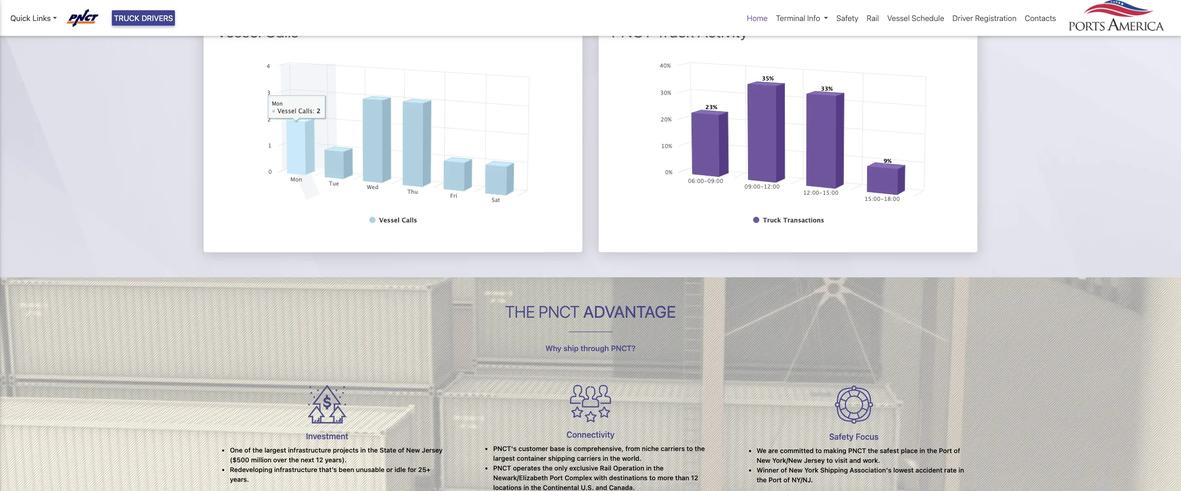 Task type: describe. For each thing, give the bounding box(es) containing it.
over
[[273, 457, 287, 464]]

connectivity image
[[570, 385, 612, 423]]

been
[[339, 466, 354, 474]]

advantage
[[583, 302, 676, 322]]

lowest
[[893, 467, 914, 475]]

million
[[251, 457, 272, 464]]

locations
[[493, 485, 522, 492]]

investment image
[[307, 385, 347, 424]]

shipping
[[820, 467, 848, 475]]

2 horizontal spatial port
[[939, 447, 952, 455]]

the pnct advantage
[[505, 302, 676, 322]]

safety link
[[832, 8, 863, 28]]

of left ny/nj.
[[784, 477, 790, 485]]

the up work.
[[868, 447, 878, 455]]

work.
[[863, 457, 880, 465]]

safest
[[880, 447, 899, 455]]

driver registration link
[[948, 8, 1021, 28]]

committed
[[780, 447, 814, 455]]

and inside the pnct's customer base is comprehensive, from niche carriers to the largest container shipping carriers in the world. pnct operates the only exclusive rail operation in the newark/elizabeth port complex with destinations to more than 12 locations in the continental u.s. and canada.
[[596, 485, 607, 492]]

pnct inside the pnct's customer base is comprehensive, from niche carriers to the largest container shipping carriers in the world. pnct operates the only exclusive rail operation in the newark/elizabeth port complex with destinations to more than 12 locations in the continental u.s. and canada.
[[493, 465, 511, 473]]

1 horizontal spatial truck
[[656, 22, 694, 41]]

info
[[807, 13, 820, 23]]

of right one
[[244, 447, 251, 454]]

quick links
[[10, 13, 51, 23]]

place
[[901, 447, 918, 455]]

driver registration
[[953, 13, 1017, 23]]

for
[[408, 466, 416, 474]]

york
[[805, 467, 819, 475]]

comprehensive,
[[574, 445, 624, 453]]

through
[[581, 344, 609, 353]]

safety focus image
[[834, 385, 874, 425]]

drivers
[[142, 13, 173, 23]]

0 vertical spatial infrastructure
[[288, 447, 331, 454]]

the up accident
[[927, 447, 937, 455]]

12 inside the pnct's customer base is comprehensive, from niche carriers to the largest container shipping carriers in the world. pnct operates the only exclusive rail operation in the newark/elizabeth port complex with destinations to more than 12 locations in the continental u.s. and canada.
[[691, 475, 698, 482]]

only
[[554, 465, 568, 473]]

why ship through pnct?
[[546, 344, 636, 353]]

we are committed to making pnct the safest place in the port of new york/new jersey to visit and work. winner of new york shipping association's lowest accident rate in the port of ny/nj.
[[757, 447, 964, 485]]

with
[[594, 475, 607, 482]]

why
[[546, 344, 562, 353]]

next
[[301, 457, 314, 464]]

operates
[[513, 465, 541, 473]]

to left the making
[[816, 447, 822, 455]]

truck inside truck drivers 'link'
[[114, 13, 139, 23]]

idle
[[395, 466, 406, 474]]

12 inside the one of the largest infrastructure projects in the state of new jersey ($500 million over the next 12 years). redeveloping infrastructure that's been unusable or idle for 25+ years.
[[316, 457, 323, 464]]

safety focus
[[829, 432, 879, 442]]

one
[[230, 447, 243, 454]]

1 horizontal spatial carriers
[[661, 445, 685, 453]]

focus
[[856, 432, 879, 442]]

terminal
[[776, 13, 805, 23]]

in down comprehensive, at the bottom of page
[[603, 455, 608, 463]]

vessel schedule
[[887, 13, 944, 23]]

25+
[[418, 466, 431, 474]]

contacts
[[1025, 13, 1056, 23]]

or
[[386, 466, 393, 474]]

connectivity
[[567, 430, 615, 439]]

pnct's
[[493, 445, 517, 453]]

making
[[824, 447, 847, 455]]

years.
[[230, 476, 249, 484]]

to left more
[[649, 475, 656, 482]]

winner
[[757, 467, 779, 475]]

activity
[[698, 22, 748, 41]]

rail inside the pnct's customer base is comprehensive, from niche carriers to the largest container shipping carriers in the world. pnct operates the only exclusive rail operation in the newark/elizabeth port complex with destinations to more than 12 locations in the continental u.s. and canada.
[[600, 465, 611, 473]]

redeveloping
[[230, 466, 272, 474]]

links
[[33, 13, 51, 23]]

quick links link
[[10, 12, 57, 24]]

schedule
[[912, 13, 944, 23]]

one of the largest infrastructure projects in the state of new jersey ($500 million over the next 12 years). redeveloping infrastructure that's been unusable or idle for 25+ years.
[[230, 447, 443, 484]]

the down newark/elizabeth
[[531, 485, 541, 492]]

world.
[[622, 455, 642, 463]]

container
[[517, 455, 546, 463]]

home link
[[743, 8, 772, 28]]

pnct truck activity
[[612, 22, 748, 41]]

vessel for vessel schedule
[[887, 13, 910, 23]]

0 vertical spatial rail
[[867, 13, 879, 23]]

registration
[[975, 13, 1017, 23]]

ny/nj.
[[792, 477, 813, 485]]

calls
[[265, 22, 299, 41]]

in inside the one of the largest infrastructure projects in the state of new jersey ($500 million over the next 12 years). redeveloping infrastructure that's been unusable or idle for 25+ years.
[[360, 447, 366, 454]]

rate
[[944, 467, 957, 475]]

the right niche
[[695, 445, 705, 453]]

safety for safety
[[837, 13, 859, 23]]

more
[[658, 475, 674, 482]]



Task type: locate. For each thing, give the bounding box(es) containing it.
0 horizontal spatial vessel
[[217, 22, 261, 41]]

0 vertical spatial safety
[[837, 13, 859, 23]]

0 horizontal spatial jersey
[[422, 447, 443, 454]]

2 horizontal spatial new
[[789, 467, 803, 475]]

0 vertical spatial new
[[406, 447, 420, 454]]

terminal info
[[776, 13, 820, 23]]

0 horizontal spatial new
[[406, 447, 420, 454]]

1 vertical spatial safety
[[829, 432, 854, 442]]

12
[[316, 457, 323, 464], [691, 475, 698, 482]]

0 vertical spatial and
[[849, 457, 861, 465]]

visit
[[835, 457, 848, 465]]

we
[[757, 447, 767, 455]]

truck drivers
[[114, 13, 173, 23]]

largest down pnct's
[[493, 455, 515, 463]]

0 horizontal spatial and
[[596, 485, 607, 492]]

truck drivers link
[[112, 10, 175, 26]]

association's
[[850, 467, 892, 475]]

1 horizontal spatial port
[[769, 477, 782, 485]]

new inside the one of the largest infrastructure projects in the state of new jersey ($500 million over the next 12 years). redeveloping infrastructure that's been unusable or idle for 25+ years.
[[406, 447, 420, 454]]

vessel calls
[[217, 22, 299, 41]]

largest up the over
[[264, 447, 286, 454]]

u.s.
[[581, 485, 594, 492]]

vessel
[[887, 13, 910, 23], [217, 22, 261, 41]]

1 vertical spatial jersey
[[804, 457, 825, 465]]

the left the state
[[368, 447, 378, 454]]

in down newark/elizabeth
[[524, 485, 529, 492]]

1 vertical spatial 12
[[691, 475, 698, 482]]

and
[[849, 457, 861, 465], [596, 485, 607, 492]]

operation
[[613, 465, 644, 473]]

1 vertical spatial infrastructure
[[274, 466, 317, 474]]

and inside we are committed to making pnct the safest place in the port of new york/new jersey to visit and work. winner of new york shipping association's lowest accident rate in the port of ny/nj.
[[849, 457, 861, 465]]

state
[[380, 447, 396, 454]]

pnct inside we are committed to making pnct the safest place in the port of new york/new jersey to visit and work. winner of new york shipping association's lowest accident rate in the port of ny/nj.
[[848, 447, 866, 455]]

2 vertical spatial new
[[789, 467, 803, 475]]

port down winner
[[769, 477, 782, 485]]

safety left rail link
[[837, 13, 859, 23]]

1 vertical spatial largest
[[493, 455, 515, 463]]

new
[[406, 447, 420, 454], [757, 457, 771, 465], [789, 467, 803, 475]]

safety
[[837, 13, 859, 23], [829, 432, 854, 442]]

ship
[[564, 344, 579, 353]]

0 vertical spatial carriers
[[661, 445, 685, 453]]

12 right 'next'
[[316, 457, 323, 464]]

in down niche
[[646, 465, 652, 473]]

the
[[695, 445, 705, 453], [253, 447, 263, 454], [368, 447, 378, 454], [868, 447, 878, 455], [927, 447, 937, 455], [610, 455, 620, 463], [289, 457, 299, 464], [542, 465, 553, 473], [654, 465, 664, 473], [757, 477, 767, 485], [531, 485, 541, 492]]

1 horizontal spatial rail
[[867, 13, 879, 23]]

port
[[939, 447, 952, 455], [550, 475, 563, 482], [769, 477, 782, 485]]

truck left activity
[[656, 22, 694, 41]]

years).
[[325, 457, 347, 464]]

exclusive
[[569, 465, 598, 473]]

0 horizontal spatial truck
[[114, 13, 139, 23]]

1 horizontal spatial largest
[[493, 455, 515, 463]]

is
[[567, 445, 572, 453]]

the left only
[[542, 465, 553, 473]]

of right the state
[[398, 447, 404, 454]]

rail right safety link
[[867, 13, 879, 23]]

safety up the making
[[829, 432, 854, 442]]

the
[[505, 302, 535, 322]]

and right visit
[[849, 457, 861, 465]]

port up the continental
[[550, 475, 563, 482]]

0 horizontal spatial rail
[[600, 465, 611, 473]]

pnct's customer base is comprehensive, from niche carriers to the largest container shipping carriers in the world. pnct operates the only exclusive rail operation in the newark/elizabeth port complex with destinations to more than 12 locations in the continental u.s. and canada.
[[493, 445, 705, 492]]

the left 'next'
[[289, 457, 299, 464]]

largest inside the pnct's customer base is comprehensive, from niche carriers to the largest container shipping carriers in the world. pnct operates the only exclusive rail operation in the newark/elizabeth port complex with destinations to more than 12 locations in the continental u.s. and canada.
[[493, 455, 515, 463]]

0 vertical spatial largest
[[264, 447, 286, 454]]

and down with
[[596, 485, 607, 492]]

1 horizontal spatial vessel
[[887, 13, 910, 23]]

1 vertical spatial and
[[596, 485, 607, 492]]

driver
[[953, 13, 973, 23]]

newark/elizabeth
[[493, 475, 548, 482]]

in right projects
[[360, 447, 366, 454]]

jersey
[[422, 447, 443, 454], [804, 457, 825, 465]]

0 horizontal spatial carriers
[[577, 455, 601, 463]]

the left the world.
[[610, 455, 620, 463]]

1 vertical spatial new
[[757, 457, 771, 465]]

($500
[[230, 457, 249, 464]]

destinations
[[609, 475, 648, 482]]

projects
[[333, 447, 359, 454]]

new up ny/nj.
[[789, 467, 803, 475]]

port up "rate"
[[939, 447, 952, 455]]

rail up with
[[600, 465, 611, 473]]

truck left drivers
[[114, 13, 139, 23]]

12 right than
[[691, 475, 698, 482]]

york/new
[[772, 457, 802, 465]]

vessel right rail link
[[887, 13, 910, 23]]

jersey up york
[[804, 457, 825, 465]]

infrastructure down 'next'
[[274, 466, 317, 474]]

rail link
[[863, 8, 883, 28]]

0 horizontal spatial largest
[[264, 447, 286, 454]]

pnct?
[[611, 344, 636, 353]]

rail
[[867, 13, 879, 23], [600, 465, 611, 473]]

largest
[[264, 447, 286, 454], [493, 455, 515, 463]]

niche
[[642, 445, 659, 453]]

in
[[360, 447, 366, 454], [920, 447, 925, 455], [603, 455, 608, 463], [646, 465, 652, 473], [959, 467, 964, 475], [524, 485, 529, 492]]

terminal info link
[[772, 8, 832, 28]]

unusable
[[356, 466, 385, 474]]

from
[[625, 445, 640, 453]]

jersey inside the one of the largest infrastructure projects in the state of new jersey ($500 million over the next 12 years). redeveloping infrastructure that's been unusable or idle for 25+ years.
[[422, 447, 443, 454]]

1 horizontal spatial jersey
[[804, 457, 825, 465]]

investment
[[306, 432, 348, 441]]

infrastructure
[[288, 447, 331, 454], [274, 466, 317, 474]]

to up shipping
[[827, 457, 833, 465]]

carriers right niche
[[661, 445, 685, 453]]

of
[[244, 447, 251, 454], [398, 447, 404, 454], [954, 447, 960, 455], [781, 467, 787, 475], [784, 477, 790, 485]]

0 horizontal spatial port
[[550, 475, 563, 482]]

in right place
[[920, 447, 925, 455]]

jersey up 25+
[[422, 447, 443, 454]]

of up "rate"
[[954, 447, 960, 455]]

vessel for vessel calls
[[217, 22, 261, 41]]

to up than
[[687, 445, 693, 453]]

1 horizontal spatial and
[[849, 457, 861, 465]]

infrastructure up 'next'
[[288, 447, 331, 454]]

1 horizontal spatial 12
[[691, 475, 698, 482]]

the up million
[[253, 447, 263, 454]]

0 horizontal spatial 12
[[316, 457, 323, 464]]

than
[[675, 475, 689, 482]]

jersey inside we are committed to making pnct the safest place in the port of new york/new jersey to visit and work. winner of new york shipping association's lowest accident rate in the port of ny/nj.
[[804, 457, 825, 465]]

complex
[[565, 475, 592, 482]]

in right "rate"
[[959, 467, 964, 475]]

shipping
[[548, 455, 575, 463]]

1 horizontal spatial new
[[757, 457, 771, 465]]

base
[[550, 445, 565, 453]]

contacts link
[[1021, 8, 1060, 28]]

quick
[[10, 13, 30, 23]]

are
[[768, 447, 778, 455]]

1 vertical spatial carriers
[[577, 455, 601, 463]]

0 vertical spatial 12
[[316, 457, 323, 464]]

largest inside the one of the largest infrastructure projects in the state of new jersey ($500 million over the next 12 years). redeveloping infrastructure that's been unusable or idle for 25+ years.
[[264, 447, 286, 454]]

customer
[[518, 445, 548, 453]]

vessel inside vessel schedule link
[[887, 13, 910, 23]]

carriers up 'exclusive'
[[577, 455, 601, 463]]

accident
[[916, 467, 943, 475]]

0 vertical spatial jersey
[[422, 447, 443, 454]]

home
[[747, 13, 768, 23]]

the up more
[[654, 465, 664, 473]]

vessel schedule link
[[883, 8, 948, 28]]

vessel left calls
[[217, 22, 261, 41]]

of down york/new
[[781, 467, 787, 475]]

truck
[[114, 13, 139, 23], [656, 22, 694, 41]]

1 vertical spatial rail
[[600, 465, 611, 473]]

port inside the pnct's customer base is comprehensive, from niche carriers to the largest container shipping carriers in the world. pnct operates the only exclusive rail operation in the newark/elizabeth port complex with destinations to more than 12 locations in the continental u.s. and canada.
[[550, 475, 563, 482]]

new up for
[[406, 447, 420, 454]]

new down 'we'
[[757, 457, 771, 465]]

continental
[[543, 485, 579, 492]]

the down winner
[[757, 477, 767, 485]]

safety for safety focus
[[829, 432, 854, 442]]

canada.
[[609, 485, 635, 492]]



Task type: vqa. For each thing, say whether or not it's contained in the screenshot.
Container Lookup's the angle down "ICON"
no



